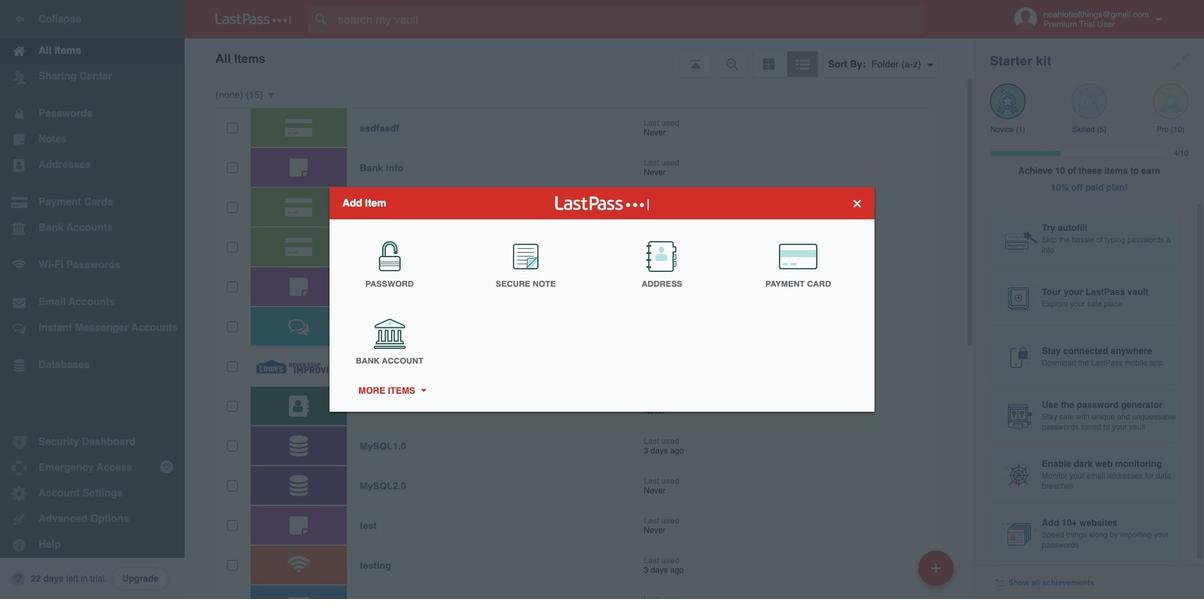 Task type: locate. For each thing, give the bounding box(es) containing it.
caret right image
[[419, 389, 428, 392]]

search my vault text field
[[309, 5, 949, 33]]

dialog
[[330, 187, 875, 412]]

lastpass image
[[216, 13, 291, 25]]

vault options navigation
[[185, 38, 975, 77]]

new item navigation
[[914, 547, 962, 599]]

Search search field
[[309, 5, 949, 33]]



Task type: describe. For each thing, give the bounding box(es) containing it.
new item image
[[932, 564, 941, 573]]

main navigation navigation
[[0, 0, 185, 599]]



Task type: vqa. For each thing, say whether or not it's contained in the screenshot.
PASSWORD FIELD
no



